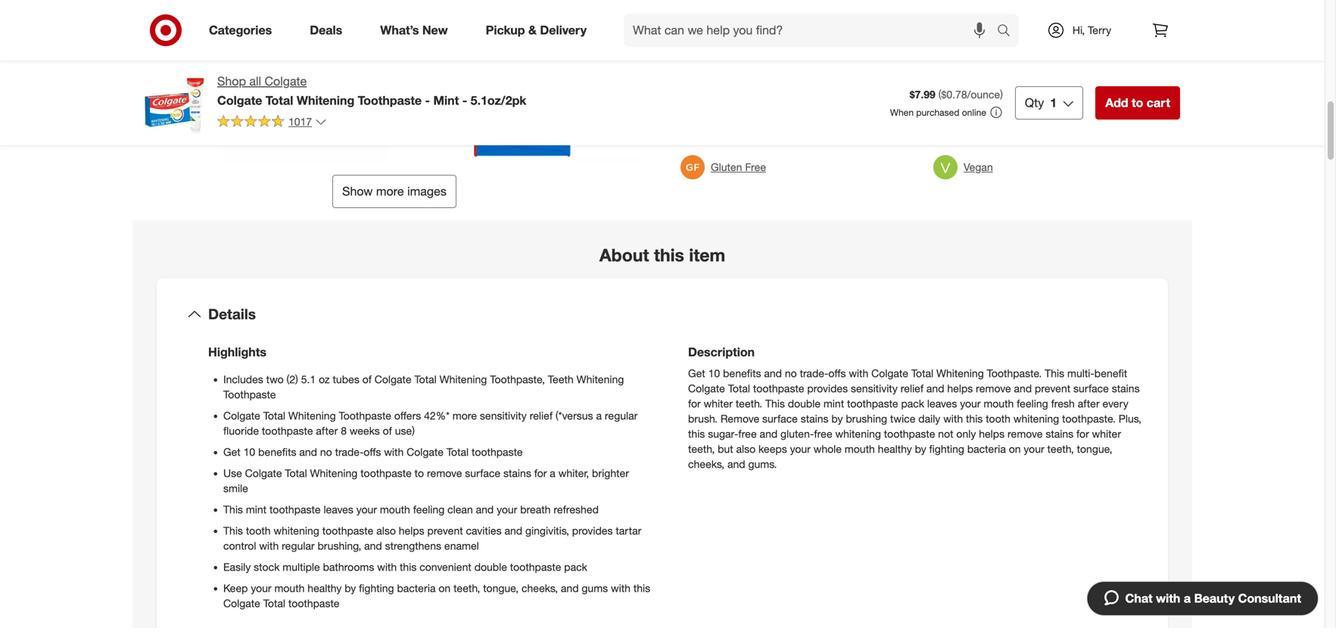 Task type: locate. For each thing, give the bounding box(es) containing it.
includes
[[223, 373, 263, 386]]

)
[[1001, 88, 1003, 101]]

on down the convenient
[[439, 582, 451, 595]]

relief inside colgate total whitening toothpaste offers 42%* more sensitivity relief (*versus a regular fluoride toothpaste after 8 weeks of use)
[[530, 409, 553, 423]]

1 vertical spatial tongue,
[[483, 582, 519, 595]]

a left 'whiter,'
[[550, 467, 556, 480]]

toothpaste inside includes two (2) 5.1 oz tubes of colgate total whitening toothpaste, teeth whitening toothpaste
[[223, 388, 276, 401]]

pack up gums
[[564, 561, 588, 574]]

a inside colgate total whitening toothpaste offers 42%* more sensitivity relief (*versus a regular fluoride toothpaste after 8 weeks of use)
[[596, 409, 602, 423]]

cheeks, inside keep your mouth healthy by fighting bacteria on teeth, tongue, cheeks, and gums with this colgate total toothpaste
[[522, 582, 558, 595]]

for up brush.
[[688, 397, 701, 411]]

stains
[[1112, 382, 1140, 395], [801, 412, 829, 426], [1046, 428, 1074, 441], [504, 467, 532, 480]]

categories
[[209, 23, 272, 38]]

2 vertical spatial toothpaste
[[339, 409, 392, 423]]

0 horizontal spatial feeling
[[413, 503, 445, 517]]

no inside description get 10 benefits and no trade-offs with colgate total whitening toothpaste. this multi-benefit colgate total toothpaste provides sensitivity relief and helps remove and prevent surface stains for whiter teeth. this double mint toothpaste pack leaves your mouth feeling fresh after every brush. remove surface stains by brushing twice daily with this tooth whitening toothpaste. plus, this sugar-free and gluten-free whitening toothpaste not only helps remove stains for whiter teeth, but also keeps your whole mouth healthy by fighting bacteria on your teeth, tongue, cheeks, and gums.
[[785, 367, 797, 380]]

0 vertical spatial every
[[764, 28, 795, 43]]

also right but
[[737, 443, 756, 456]]

1017 link
[[217, 114, 327, 132]]

0 horizontal spatial no
[[320, 446, 332, 459]]

brushing
[[846, 412, 888, 426]]

bacteria inside description get 10 benefits and no trade-offs with colgate total whitening toothpaste. this multi-benefit colgate total toothpaste provides sensitivity relief and helps remove and prevent surface stains for whiter teeth. this double mint toothpaste pack leaves your mouth feeling fresh after every brush. remove surface stains by brushing twice daily with this tooth whitening toothpaste. plus, this sugar-free and gluten-free whitening toothpaste not only helps remove stains for whiter teeth, but also keeps your whole mouth healthy by fighting bacteria on your teeth, tongue, cheeks, and gums.
[[968, 443, 1006, 456]]

2 horizontal spatial on
[[1009, 443, 1021, 456]]

search
[[991, 24, 1027, 39]]

colgate inside keep your mouth healthy by fighting bacteria on teeth, tongue, cheeks, and gums with this colgate total toothpaste
[[223, 597, 260, 610]]

0 horizontal spatial every
[[764, 28, 795, 43]]

0 vertical spatial fighting
[[930, 443, 965, 456]]

get down the description
[[688, 367, 706, 380]]

1 vertical spatial relief
[[530, 409, 553, 423]]

show
[[342, 184, 373, 199]]

helps up strengthens
[[399, 524, 425, 538]]

colgate total whitening toothpaste - mint - 5.1oz, 4 of 7 image
[[145, 0, 389, 163]]

this inside the this tooth whitening toothpaste also helps prevent cavities and gingivitis, provides tartar control with regular brushing, and strengthens enamel
[[223, 524, 243, 538]]

total inside "shop all colgate colgate total whitening toothpaste - mint - 5.1oz/2pk"
[[266, 93, 293, 108]]

2 vertical spatial whitening
[[274, 524, 319, 538]]

cheeks,
[[688, 458, 725, 471], [522, 582, 558, 595]]

colgate right "use"
[[245, 467, 282, 480]]

0 vertical spatial healthy
[[878, 443, 912, 456]]

regular
[[605, 409, 638, 423], [282, 540, 315, 553]]

highlights
[[208, 345, 267, 360]]

add to cart button
[[1096, 86, 1181, 120]]

1 horizontal spatial to
[[1132, 95, 1144, 110]]

free up whole
[[814, 428, 833, 441]]

2 - from the left
[[463, 93, 467, 108]]

whitening inside description get 10 benefits and no trade-offs with colgate total whitening toothpaste. this multi-benefit colgate total toothpaste provides sensitivity relief and helps remove and prevent surface stains for whiter teeth. this double mint toothpaste pack leaves your mouth feeling fresh after every brush. remove surface stains by brushing twice daily with this tooth whitening toothpaste. plus, this sugar-free and gluten-free whitening toothpaste not only helps remove stains for whiter teeth, but also keeps your whole mouth healthy by fighting bacteria on your teeth, tongue, cheeks, and gums.
[[937, 367, 984, 380]]

(2)
[[287, 373, 298, 386]]

a inside button
[[1184, 591, 1191, 606]]

deals link
[[297, 14, 361, 47]]

a for (*versus
[[596, 409, 602, 423]]

colgate right all
[[265, 74, 307, 89]]

total up daily
[[912, 367, 934, 380]]

of left "use)"
[[383, 425, 392, 438]]

get 10 benefits and no trade-offs with colgate total toothpaste
[[223, 446, 523, 459]]

whitening up '1017'
[[297, 93, 355, 108]]

1 vertical spatial 10
[[244, 446, 255, 459]]

0 horizontal spatial after
[[316, 425, 338, 438]]

0 horizontal spatial cheeks,
[[522, 582, 558, 595]]

0 vertical spatial double
[[788, 397, 821, 411]]

1 horizontal spatial cheeks,
[[688, 458, 725, 471]]

surface inside use colgate total whitening toothpaste to remove surface stains for a whiter, brighter smile
[[465, 467, 501, 480]]

feeling
[[1017, 397, 1049, 411], [413, 503, 445, 517]]

beauty
[[1195, 591, 1235, 606]]

1 horizontal spatial feeling
[[1017, 397, 1049, 411]]

about this item
[[600, 245, 726, 266]]

0 vertical spatial a
[[596, 409, 602, 423]]

double
[[788, 397, 821, 411], [475, 561, 507, 574]]

helps inside the this tooth whitening toothpaste also helps prevent cavities and gingivitis, provides tartar control with regular brushing, and strengthens enamel
[[399, 524, 425, 538]]

with up stock
[[259, 540, 279, 553]]

prevent
[[1035, 382, 1071, 395], [428, 524, 463, 538]]

2 vertical spatial remove
[[427, 467, 462, 480]]

toothpaste inside colgate total whitening toothpaste offers 42%* more sensitivity relief (*versus a regular fluoride toothpaste after 8 weeks of use)
[[339, 409, 392, 423]]

trade-
[[800, 367, 829, 380], [335, 446, 364, 459]]

sensitivity inside colgate total whitening toothpaste offers 42%* more sensitivity relief (*versus a regular fluoride toothpaste after 8 weeks of use)
[[480, 409, 527, 423]]

no down oz
[[320, 446, 332, 459]]

0 vertical spatial tongue,
[[1077, 443, 1113, 456]]

what's
[[380, 23, 419, 38]]

plus,
[[1119, 412, 1142, 426]]

details button
[[169, 291, 1156, 339]]

save 5% every day with redcard
[[711, 28, 819, 59]]

2 vertical spatial surface
[[465, 467, 501, 480]]

chat
[[1126, 591, 1153, 606]]

whiter up brush.
[[704, 397, 733, 411]]

0 vertical spatial 10
[[709, 367, 720, 380]]

search button
[[991, 14, 1027, 50]]

1 horizontal spatial more
[[453, 409, 477, 423]]

teeth, down toothpaste.
[[1048, 443, 1074, 456]]

0 vertical spatial of
[[929, 94, 938, 108]]

regular inside the this tooth whitening toothpaste also helps prevent cavities and gingivitis, provides tartar control with regular brushing, and strengthens enamel
[[282, 540, 315, 553]]

by down bathrooms
[[345, 582, 356, 595]]

1 horizontal spatial after
[[1078, 397, 1100, 411]]

description
[[688, 345, 755, 360]]

free left payments
[[791, 94, 810, 108]]

get
[[688, 367, 706, 380], [223, 446, 241, 459]]

mouth down toothpaste.
[[984, 397, 1014, 411]]

0 vertical spatial helps
[[948, 382, 973, 395]]

whitening up 42%* on the left bottom of page
[[440, 373, 487, 386]]

colgate total whitening toothpaste - mint - 5.1oz, 5 of 7 image
[[401, 0, 644, 163]]

a right (*versus on the bottom left of page
[[596, 409, 602, 423]]

mouth
[[984, 397, 1014, 411], [845, 443, 875, 456], [380, 503, 410, 517], [274, 582, 305, 595]]

what's new link
[[367, 14, 467, 47]]

this left multi-
[[1045, 367, 1065, 380]]

$7.99 ( $0.78 /ounce )
[[910, 88, 1003, 101]]

offs down weeks
[[364, 446, 381, 459]]

regular up multiple
[[282, 540, 315, 553]]

stock
[[254, 561, 280, 574]]

toothpaste inside "shop all colgate colgate total whitening toothpaste - mint - 5.1oz/2pk"
[[358, 93, 422, 108]]

convenient
[[420, 561, 472, 574]]

every inside save 5% every day with redcard
[[764, 28, 795, 43]]

1 horizontal spatial offs
[[829, 367, 846, 380]]

get inside description get 10 benefits and no trade-offs with colgate total whitening toothpaste. this multi-benefit colgate total toothpaste provides sensitivity relief and helps remove and prevent surface stains for whiter teeth. this double mint toothpaste pack leaves your mouth feeling fresh after every brush. remove surface stains by brushing twice daily with this tooth whitening toothpaste. plus, this sugar-free and gluten-free whitening toothpaste not only helps remove stains for whiter teeth, but also keeps your whole mouth healthy by fighting bacteria on your teeth, tongue, cheeks, and gums.
[[688, 367, 706, 380]]

0 vertical spatial relief
[[901, 382, 924, 395]]

with up brushing
[[849, 367, 869, 380]]

stains up the breath
[[504, 467, 532, 480]]

mint inside description get 10 benefits and no trade-offs with colgate total whitening toothpaste. this multi-benefit colgate total toothpaste provides sensitivity relief and helps remove and prevent surface stains for whiter teeth. this double mint toothpaste pack leaves your mouth feeling fresh after every brush. remove surface stains by brushing twice daily with this tooth whitening toothpaste. plus, this sugar-free and gluten-free whitening toothpaste not only helps remove stains for whiter teeth, but also keeps your whole mouth healthy by fighting bacteria on your teeth, tongue, cheeks, and gums.
[[824, 397, 845, 411]]

1 vertical spatial every
[[1103, 397, 1129, 411]]

tongue, inside keep your mouth healthy by fighting bacteria on teeth, tongue, cheeks, and gums with this colgate total toothpaste
[[483, 582, 519, 595]]

tooth up control
[[246, 524, 271, 538]]

1 vertical spatial by
[[915, 443, 927, 456]]

0 horizontal spatial relief
[[530, 409, 553, 423]]

1
[[1051, 95, 1057, 110]]

provides down refreshed
[[572, 524, 613, 538]]

regular right (*versus on the bottom left of page
[[605, 409, 638, 423]]

what's new
[[380, 23, 448, 38]]

0 horizontal spatial helps
[[399, 524, 425, 538]]

0 horizontal spatial prevent
[[428, 524, 463, 538]]

/ounce
[[968, 88, 1001, 101]]

fighting
[[930, 443, 965, 456], [359, 582, 394, 595]]

2 vertical spatial of
[[383, 425, 392, 438]]

whitening down brushing
[[836, 428, 881, 441]]

$0.78
[[942, 88, 968, 101]]

toothpaste inside keep your mouth healthy by fighting bacteria on teeth, tongue, cheeks, and gums with this colgate total toothpaste
[[288, 597, 340, 610]]

1 horizontal spatial no
[[785, 367, 797, 380]]

1 horizontal spatial trade-
[[800, 367, 829, 380]]

0 vertical spatial surface
[[1074, 382, 1109, 395]]

on inside keep your mouth healthy by fighting bacteria on teeth, tongue, cheeks, and gums with this colgate total toothpaste
[[439, 582, 451, 595]]

0 horizontal spatial tooth
[[246, 524, 271, 538]]

whitening inside use colgate total whitening toothpaste to remove surface stains for a whiter, brighter smile
[[310, 467, 358, 480]]

0 vertical spatial leaves
[[928, 397, 958, 411]]

1 horizontal spatial provides
[[808, 382, 848, 395]]

on
[[862, 94, 874, 108], [1009, 443, 1021, 456], [439, 582, 451, 595]]

whitening up multiple
[[274, 524, 319, 538]]

and inside keep your mouth healthy by fighting bacteria on teeth, tongue, cheeks, and gums with this colgate total toothpaste
[[561, 582, 579, 595]]

0 horizontal spatial on
[[439, 582, 451, 595]]

payments
[[812, 94, 859, 108]]

0 horizontal spatial bacteria
[[397, 582, 436, 595]]

cheeks, left gums
[[522, 582, 558, 595]]

double down enamel
[[475, 561, 507, 574]]

bathrooms
[[323, 561, 374, 574]]

0 vertical spatial tooth
[[986, 412, 1011, 426]]

colgate inside colgate total whitening toothpaste offers 42%* more sensitivity relief (*versus a regular fluoride toothpaste after 8 weeks of use)
[[223, 409, 260, 423]]

1 vertical spatial trade-
[[335, 446, 364, 459]]

whitening
[[297, 93, 355, 108], [937, 367, 984, 380], [440, 373, 487, 386], [577, 373, 624, 386], [288, 409, 336, 423], [310, 467, 358, 480]]

in
[[732, 94, 740, 108]]

colgate inside use colgate total whitening toothpaste to remove surface stains for a whiter, brighter smile
[[245, 467, 282, 480]]

2 vertical spatial helps
[[399, 524, 425, 538]]

0 vertical spatial offs
[[829, 367, 846, 380]]

colgate up brush.
[[688, 382, 725, 395]]

with right gums
[[611, 582, 631, 595]]

every inside description get 10 benefits and no trade-offs with colgate total whitening toothpaste. this multi-benefit colgate total toothpaste provides sensitivity relief and helps remove and prevent surface stains for whiter teeth. this double mint toothpaste pack leaves your mouth feeling fresh after every brush. remove surface stains by brushing twice daily with this tooth whitening toothpaste. plus, this sugar-free and gluten-free whitening toothpaste not only helps remove stains for whiter teeth, but also keeps your whole mouth healthy by fighting bacteria on your teeth, tongue, cheeks, and gums.
[[1103, 397, 1129, 411]]

0 vertical spatial regular
[[605, 409, 638, 423]]

provides inside the this tooth whitening toothpaste also helps prevent cavities and gingivitis, provides tartar control with regular brushing, and strengthens enamel
[[572, 524, 613, 538]]

1 horizontal spatial pack
[[902, 397, 925, 411]]

0 horizontal spatial by
[[345, 582, 356, 595]]

mouth down multiple
[[274, 582, 305, 595]]

benefits down the fluoride on the left of the page
[[258, 446, 296, 459]]

surface up gluten-
[[763, 412, 798, 426]]

0 vertical spatial get
[[688, 367, 706, 380]]

leaves up brushing,
[[324, 503, 354, 517]]

chat with a beauty consultant button
[[1087, 582, 1319, 616]]

clean
[[448, 503, 473, 517]]

tongue, down toothpaste.
[[1077, 443, 1113, 456]]

and right cavities
[[505, 524, 523, 538]]

bacteria down only
[[968, 443, 1006, 456]]

pack
[[902, 397, 925, 411], [564, 561, 588, 574]]

healthy down 'twice'
[[878, 443, 912, 456]]

also up strengthens
[[377, 524, 396, 538]]

image of colgate total whitening toothpaste - mint - 5.1oz/2pk image
[[145, 73, 205, 133]]

0 vertical spatial whiter
[[704, 397, 733, 411]]

1 horizontal spatial on
[[862, 94, 874, 108]]

also inside the this tooth whitening toothpaste also helps prevent cavities and gingivitis, provides tartar control with regular brushing, and strengthens enamel
[[377, 524, 396, 538]]

- right mint
[[463, 93, 467, 108]]

easily stock multiple bathrooms with this convenient double toothpaste pack
[[223, 561, 588, 574]]

0 vertical spatial cheeks,
[[688, 458, 725, 471]]

1 horizontal spatial by
[[832, 412, 843, 426]]

item
[[689, 245, 726, 266]]

1 vertical spatial surface
[[763, 412, 798, 426]]

every right the '5%'
[[764, 28, 795, 43]]

0 vertical spatial to
[[1132, 95, 1144, 110]]

healthy inside description get 10 benefits and no trade-offs with colgate total whitening toothpaste. this multi-benefit colgate total toothpaste provides sensitivity relief and helps remove and prevent surface stains for whiter teeth. this double mint toothpaste pack leaves your mouth feeling fresh after every brush. remove surface stains by brushing twice daily with this tooth whitening toothpaste. plus, this sugar-free and gluten-free whitening toothpaste not only helps remove stains for whiter teeth, but also keeps your whole mouth healthy by fighting bacteria on your teeth, tongue, cheeks, and gums.
[[878, 443, 912, 456]]

with
[[849, 367, 869, 380], [944, 412, 963, 426], [384, 446, 404, 459], [259, 540, 279, 553], [377, 561, 397, 574], [611, 582, 631, 595], [1157, 591, 1181, 606]]

10 down the description
[[709, 367, 720, 380]]

bacteria
[[968, 443, 1006, 456], [397, 582, 436, 595]]

whiter
[[704, 397, 733, 411], [1093, 428, 1122, 441]]

0 horizontal spatial to
[[415, 467, 424, 480]]

with right chat at the right
[[1157, 591, 1181, 606]]

1 vertical spatial remove
[[1008, 428, 1043, 441]]

of left (
[[929, 94, 938, 108]]

feeling down use colgate total whitening toothpaste to remove surface stains for a whiter, brighter smile
[[413, 503, 445, 517]]

1 vertical spatial on
[[1009, 443, 1021, 456]]

after up toothpaste.
[[1078, 397, 1100, 411]]

prevent inside description get 10 benefits and no trade-offs with colgate total whitening toothpaste. this multi-benefit colgate total toothpaste provides sensitivity relief and helps remove and prevent surface stains for whiter teeth. this double mint toothpaste pack leaves your mouth feeling fresh after every brush. remove surface stains by brushing twice daily with this tooth whitening toothpaste. plus, this sugar-free and gluten-free whitening toothpaste not only helps remove stains for whiter teeth, but also keeps your whole mouth healthy by fighting bacteria on your teeth, tongue, cheeks, and gums.
[[1035, 382, 1071, 395]]

4
[[743, 94, 749, 108]]

0 horizontal spatial trade-
[[335, 446, 364, 459]]

total right "use"
[[285, 467, 307, 480]]

0 vertical spatial pack
[[902, 397, 925, 411]]

colgate up the fluoride on the left of the page
[[223, 409, 260, 423]]

add to cart
[[1106, 95, 1171, 110]]

includes two (2) 5.1 oz tubes of colgate total whitening toothpaste, teeth whitening toothpaste
[[223, 373, 624, 401]]

get up "use"
[[223, 446, 241, 459]]

whiter,
[[559, 467, 589, 480]]

and left gums
[[561, 582, 579, 595]]

1 vertical spatial fighting
[[359, 582, 394, 595]]

pickup
[[486, 23, 525, 38]]

with inside keep your mouth healthy by fighting bacteria on teeth, tongue, cheeks, and gums with this colgate total toothpaste
[[611, 582, 631, 595]]

for left 'whiter,'
[[534, 467, 547, 480]]

total down two on the bottom left of page
[[263, 409, 286, 423]]

0 vertical spatial more
[[376, 184, 404, 199]]

0 vertical spatial feeling
[[1017, 397, 1049, 411]]

toothpaste down 'includes'
[[223, 388, 276, 401]]

total down stock
[[263, 597, 286, 610]]

2 horizontal spatial for
[[1077, 428, 1090, 441]]

to inside use colgate total whitening toothpaste to remove surface stains for a whiter, brighter smile
[[415, 467, 424, 480]]

0 horizontal spatial more
[[376, 184, 404, 199]]

a for for
[[550, 467, 556, 480]]

every up the plus,
[[1103, 397, 1129, 411]]

new
[[422, 23, 448, 38]]

multiple
[[283, 561, 320, 574]]

a inside use colgate total whitening toothpaste to remove surface stains for a whiter, brighter smile
[[550, 467, 556, 480]]

toothpaste inside use colgate total whitening toothpaste to remove surface stains for a whiter, brighter smile
[[361, 467, 412, 480]]

feeling left fresh
[[1017, 397, 1049, 411]]

remove
[[721, 412, 760, 426]]

this
[[654, 245, 685, 266], [966, 412, 983, 426], [688, 428, 705, 441], [400, 561, 417, 574], [634, 582, 651, 595]]

1 vertical spatial provides
[[572, 524, 613, 538]]

tartar
[[616, 524, 642, 538]]

stains down fresh
[[1046, 428, 1074, 441]]

0 vertical spatial toothpaste
[[358, 93, 422, 108]]

1 horizontal spatial whitening
[[836, 428, 881, 441]]

and up cavities
[[476, 503, 494, 517]]

toothpaste up weeks
[[339, 409, 392, 423]]

a
[[596, 409, 602, 423], [550, 467, 556, 480], [1184, 591, 1191, 606]]

for inside use colgate total whitening toothpaste to remove surface stains for a whiter, brighter smile
[[534, 467, 547, 480]]

0 horizontal spatial whitening
[[274, 524, 319, 538]]

0 horizontal spatial teeth,
[[454, 582, 480, 595]]

2 vertical spatial by
[[345, 582, 356, 595]]

vegan
[[964, 161, 993, 174]]

colgate inside includes two (2) 5.1 oz tubes of colgate total whitening toothpaste, teeth whitening toothpaste
[[375, 373, 412, 386]]

this up control
[[223, 524, 243, 538]]

1 horizontal spatial also
[[737, 443, 756, 456]]

relief up 'twice'
[[901, 382, 924, 395]]

hi,
[[1073, 23, 1085, 37]]

consultant
[[1239, 591, 1302, 606]]

10 down the fluoride on the left of the page
[[244, 446, 255, 459]]

0 horizontal spatial regular
[[282, 540, 315, 553]]

relief left (*versus on the bottom left of page
[[530, 409, 553, 423]]

offers
[[394, 409, 421, 423]]

your inside keep your mouth healthy by fighting bacteria on teeth, tongue, cheeks, and gums with this colgate total toothpaste
[[251, 582, 272, 595]]

tooth
[[986, 412, 1011, 426], [246, 524, 271, 538]]

of inside colgate total whitening toothpaste offers 42%* more sensitivity relief (*versus a regular fluoride toothpaste after 8 weeks of use)
[[383, 425, 392, 438]]

10
[[709, 367, 720, 380], [244, 446, 255, 459]]

1 vertical spatial bacteria
[[397, 582, 436, 595]]

0 vertical spatial no
[[785, 367, 797, 380]]

1 vertical spatial a
[[550, 467, 556, 480]]

0 vertical spatial provides
[[808, 382, 848, 395]]

toothpaste left mint
[[358, 93, 422, 108]]

0 vertical spatial mint
[[824, 397, 845, 411]]

by left brushing
[[832, 412, 843, 426]]

0 horizontal spatial fighting
[[359, 582, 394, 595]]

show more images button
[[333, 175, 457, 208]]

1 vertical spatial prevent
[[428, 524, 463, 538]]

healthy down multiple
[[308, 582, 342, 595]]

0 vertical spatial whitening
[[1014, 412, 1060, 426]]

offs up brushing
[[829, 367, 846, 380]]

1 vertical spatial no
[[320, 446, 332, 459]]

remove inside use colgate total whitening toothpaste to remove surface stains for a whiter, brighter smile
[[427, 467, 462, 480]]

prevent up enamel
[[428, 524, 463, 538]]

whitening inside the this tooth whitening toothpaste also helps prevent cavities and gingivitis, provides tartar control with regular brushing, and strengthens enamel
[[274, 524, 319, 538]]

whole
[[814, 443, 842, 456]]

gluten-
[[781, 428, 814, 441]]

bacteria down easily stock multiple bathrooms with this convenient double toothpaste pack
[[397, 582, 436, 595]]

0 vertical spatial benefits
[[723, 367, 761, 380]]

tongue,
[[1077, 443, 1113, 456], [483, 582, 519, 595]]

colgate
[[265, 74, 307, 89], [217, 93, 262, 108], [872, 367, 909, 380], [375, 373, 412, 386], [688, 382, 725, 395], [223, 409, 260, 423], [407, 446, 444, 459], [245, 467, 282, 480], [223, 597, 260, 610]]

description get 10 benefits and no trade-offs with colgate total whitening toothpaste. this multi-benefit colgate total toothpaste provides sensitivity relief and helps remove and prevent surface stains for whiter teeth. this double mint toothpaste pack leaves your mouth feeling fresh after every brush. remove surface stains by brushing twice daily with this tooth whitening toothpaste. plus, this sugar-free and gluten-free whitening toothpaste not only helps remove stains for whiter teeth, but also keeps your whole mouth healthy by fighting bacteria on your teeth, tongue, cheeks, and gums.
[[688, 345, 1142, 471]]

benefits down the description
[[723, 367, 761, 380]]

0 horizontal spatial surface
[[465, 467, 501, 480]]

2 horizontal spatial a
[[1184, 591, 1191, 606]]

gums.
[[749, 458, 777, 471]]

total up "1017" link
[[266, 93, 293, 108]]

this right gums
[[634, 582, 651, 595]]

by down daily
[[915, 443, 927, 456]]

pickup & delivery link
[[473, 14, 606, 47]]

with inside button
[[1157, 591, 1181, 606]]

offs inside description get 10 benefits and no trade-offs with colgate total whitening toothpaste. this multi-benefit colgate total toothpaste provides sensitivity relief and helps remove and prevent surface stains for whiter teeth. this double mint toothpaste pack leaves your mouth feeling fresh after every brush. remove surface stains by brushing twice daily with this tooth whitening toothpaste. plus, this sugar-free and gluten-free whitening toothpaste not only helps remove stains for whiter teeth, but also keeps your whole mouth healthy by fighting bacteria on your teeth, tongue, cheeks, and gums.
[[829, 367, 846, 380]]

toothpaste inside the this tooth whitening toothpaste also helps prevent cavities and gingivitis, provides tartar control with regular brushing, and strengthens enamel
[[322, 524, 374, 538]]

1 horizontal spatial of
[[383, 425, 392, 438]]

after left 8 at the left of page
[[316, 425, 338, 438]]

1 horizontal spatial 10
[[709, 367, 720, 380]]

brush.
[[688, 412, 718, 426]]

total
[[266, 93, 293, 108], [912, 367, 934, 380], [415, 373, 437, 386], [728, 382, 751, 395], [263, 409, 286, 423], [447, 446, 469, 459], [285, 467, 307, 480], [263, 597, 286, 610]]

this right teeth.
[[766, 397, 785, 411]]

whitening down 5.1
[[288, 409, 336, 423]]

whitening down 8 at the left of page
[[310, 467, 358, 480]]

free
[[745, 161, 766, 174]]

colgate up offers
[[375, 373, 412, 386]]

0 horizontal spatial get
[[223, 446, 241, 459]]

whiter down toothpaste.
[[1093, 428, 1122, 441]]

- left mint
[[425, 93, 430, 108]]

on down toothpaste.
[[1009, 443, 1021, 456]]

1 horizontal spatial for
[[688, 397, 701, 411]]



Task type: vqa. For each thing, say whether or not it's contained in the screenshot.
middle THE BY
yes



Task type: describe. For each thing, give the bounding box(es) containing it.
save
[[711, 28, 739, 43]]

with down "use)"
[[384, 446, 404, 459]]

easily
[[223, 561, 251, 574]]

teeth, inside keep your mouth healthy by fighting bacteria on teeth, tongue, cheeks, and gums with this colgate total toothpaste
[[454, 582, 480, 595]]

this left "item"
[[654, 245, 685, 266]]

1 vertical spatial get
[[223, 446, 241, 459]]

with inside the this tooth whitening toothpaste also helps prevent cavities and gingivitis, provides tartar control with regular brushing, and strengthens enamel
[[259, 540, 279, 553]]

colgate down shop
[[217, 93, 262, 108]]

two
[[266, 373, 284, 386]]

1 horizontal spatial free
[[791, 94, 810, 108]]

more inside colgate total whitening toothpaste offers 42%* more sensitivity relief (*versus a regular fluoride toothpaste after 8 weeks of use)
[[453, 409, 477, 423]]

after inside description get 10 benefits and no trade-offs with colgate total whitening toothpaste. this multi-benefit colgate total toothpaste provides sensitivity relief and helps remove and prevent surface stains for whiter teeth. this double mint toothpaste pack leaves your mouth feeling fresh after every brush. remove surface stains by brushing twice daily with this tooth whitening toothpaste. plus, this sugar-free and gluten-free whitening toothpaste not only helps remove stains for whiter teeth, but also keeps your whole mouth healthy by fighting bacteria on your teeth, tongue, cheeks, and gums.
[[1078, 397, 1100, 411]]

mouth down brushing
[[845, 443, 875, 456]]

0 horizontal spatial mint
[[246, 503, 267, 517]]

refreshed
[[554, 503, 599, 517]]

only
[[957, 428, 976, 441]]

2 horizontal spatial whitening
[[1014, 412, 1060, 426]]

this tooth whitening toothpaste also helps prevent cavities and gingivitis, provides tartar control with regular brushing, and strengthens enamel
[[223, 524, 642, 553]]

purchases
[[877, 94, 926, 108]]

total inside colgate total whitening toothpaste offers 42%* more sensitivity relief (*versus a regular fluoride toothpaste after 8 weeks of use)
[[263, 409, 286, 423]]

this up only
[[966, 412, 983, 426]]

interest-
[[752, 94, 791, 108]]

whitening inside "shop all colgate colgate total whitening toothpaste - mint - 5.1oz/2pk"
[[297, 93, 355, 108]]

0 horizontal spatial benefits
[[258, 446, 296, 459]]

feeling inside description get 10 benefits and no trade-offs with colgate total whitening toothpaste. this multi-benefit colgate total toothpaste provides sensitivity relief and helps remove and prevent surface stains for whiter teeth. this double mint toothpaste pack leaves your mouth feeling fresh after every brush. remove surface stains by brushing twice daily with this tooth whitening toothpaste. plus, this sugar-free and gluten-free whitening toothpaste not only helps remove stains for whiter teeth, but also keeps your whole mouth healthy by fighting bacteria on your teeth, tongue, cheeks, and gums.
[[1017, 397, 1049, 411]]

toothpaste.
[[987, 367, 1042, 380]]

when purchased online
[[891, 107, 987, 118]]

online
[[962, 107, 987, 118]]

benefits inside description get 10 benefits and no trade-offs with colgate total whitening toothpaste. this multi-benefit colgate total toothpaste provides sensitivity relief and helps remove and prevent surface stains for whiter teeth. this double mint toothpaste pack leaves your mouth feeling fresh after every brush. remove surface stains by brushing twice daily with this tooth whitening toothpaste. plus, this sugar-free and gluten-free whitening toothpaste not only helps remove stains for whiter teeth, but also keeps your whole mouth healthy by fighting bacteria on your teeth, tongue, cheeks, and gums.
[[723, 367, 761, 380]]

sugar-
[[708, 428, 739, 441]]

hi, terry
[[1073, 23, 1112, 37]]

this down strengthens
[[400, 561, 417, 574]]

toothpaste inside colgate total whitening toothpaste offers 42%* more sensitivity relief (*versus a regular fluoride toothpaste after 8 weeks of use)
[[262, 425, 313, 438]]

enamel
[[444, 540, 479, 553]]

0 horizontal spatial double
[[475, 561, 507, 574]]

total inside includes two (2) 5.1 oz tubes of colgate total whitening toothpaste, teeth whitening toothpaste
[[415, 373, 437, 386]]

2 horizontal spatial surface
[[1074, 382, 1109, 395]]

5.1oz/2pk
[[471, 93, 527, 108]]

5.1
[[301, 373, 316, 386]]

and down but
[[728, 458, 746, 471]]

not
[[939, 428, 954, 441]]

control
[[223, 540, 256, 553]]

redcard
[[735, 46, 778, 59]]

use
[[223, 467, 242, 480]]

fighting inside keep your mouth healthy by fighting bacteria on teeth, tongue, cheeks, and gums with this colgate total toothpaste
[[359, 582, 394, 595]]

use)
[[395, 425, 415, 438]]

relief inside description get 10 benefits and no trade-offs with colgate total whitening toothpaste. this multi-benefit colgate total toothpaste provides sensitivity relief and helps remove and prevent surface stains for whiter teeth. this double mint toothpaste pack leaves your mouth feeling fresh after every brush. remove surface stains by brushing twice daily with this tooth whitening toothpaste. plus, this sugar-free and gluten-free whitening toothpaste not only helps remove stains for whiter teeth, but also keeps your whole mouth healthy by fighting bacteria on your teeth, tongue, cheeks, and gums.
[[901, 382, 924, 395]]

about
[[600, 245, 649, 266]]

2 horizontal spatial free
[[814, 428, 833, 441]]

deals
[[310, 23, 343, 38]]

and down toothpaste.
[[1014, 382, 1032, 395]]

vegan button
[[934, 151, 993, 184]]

this inside keep your mouth healthy by fighting bacteria on teeth, tongue, cheeks, and gums with this colgate total toothpaste
[[634, 582, 651, 595]]

stains down benefit
[[1112, 382, 1140, 395]]

this down the smile
[[223, 503, 243, 517]]

colgate up use colgate total whitening toothpaste to remove surface stains for a whiter, brighter smile
[[407, 446, 444, 459]]

1 horizontal spatial surface
[[763, 412, 798, 426]]

smile
[[223, 482, 248, 495]]

0 vertical spatial for
[[688, 397, 701, 411]]

by inside keep your mouth healthy by fighting bacteria on teeth, tongue, cheeks, and gums with this colgate total toothpaste
[[345, 582, 356, 595]]

gingivitis,
[[526, 524, 569, 538]]

weeks
[[350, 425, 380, 438]]

sensitivity inside description get 10 benefits and no trade-offs with colgate total whitening toothpaste. this multi-benefit colgate total toothpaste provides sensitivity relief and helps remove and prevent surface stains for whiter teeth. this double mint toothpaste pack leaves your mouth feeling fresh after every brush. remove surface stains by brushing twice daily with this tooth whitening toothpaste. plus, this sugar-free and gluten-free whitening toothpaste not only helps remove stains for whiter teeth, but also keeps your whole mouth healthy by fighting bacteria on your teeth, tongue, cheeks, and gums.
[[851, 382, 898, 395]]

$7.99
[[910, 88, 936, 101]]

breath
[[520, 503, 551, 517]]

1 vertical spatial whiter
[[1093, 428, 1122, 441]]

also inside description get 10 benefits and no trade-offs with colgate total whitening toothpaste. this multi-benefit colgate total toothpaste provides sensitivity relief and helps remove and prevent surface stains for whiter teeth. this double mint toothpaste pack leaves your mouth feeling fresh after every brush. remove surface stains by brushing twice daily with this tooth whitening toothpaste. plus, this sugar-free and gluten-free whitening toothpaste not only helps remove stains for whiter teeth, but also keeps your whole mouth healthy by fighting bacteria on your teeth, tongue, cheeks, and gums.
[[737, 443, 756, 456]]

mouth up strengthens
[[380, 503, 410, 517]]

1 vertical spatial helps
[[979, 428, 1005, 441]]

total down colgate total whitening toothpaste offers 42%* more sensitivity relief (*versus a regular fluoride toothpaste after 8 weeks of use)
[[447, 446, 469, 459]]

2 horizontal spatial teeth,
[[1048, 443, 1074, 456]]

total inside use colgate total whitening toothpaste to remove surface stains for a whiter, brighter smile
[[285, 467, 307, 480]]

mouth inside keep your mouth healthy by fighting bacteria on teeth, tongue, cheeks, and gums with this colgate total toothpaste
[[274, 582, 305, 595]]

tubes
[[333, 373, 360, 386]]

gluten
[[711, 161, 743, 174]]

this mint toothpaste leaves your mouth feeling clean and your breath refreshed
[[223, 503, 599, 517]]

provides inside description get 10 benefits and no trade-offs with colgate total whitening toothpaste. this multi-benefit colgate total toothpaste provides sensitivity relief and helps remove and prevent surface stains for whiter teeth. this double mint toothpaste pack leaves your mouth feeling fresh after every brush. remove surface stains by brushing twice daily with this tooth whitening toothpaste. plus, this sugar-free and gluten-free whitening toothpaste not only helps remove stains for whiter teeth, but also keeps your whole mouth healthy by fighting bacteria on your teeth, tongue, cheeks, and gums.
[[808, 382, 848, 395]]

use colgate total whitening toothpaste to remove surface stains for a whiter, brighter smile
[[223, 467, 629, 495]]

day
[[799, 28, 819, 43]]

of inside includes two (2) 5.1 oz tubes of colgate total whitening toothpaste, teeth whitening toothpaste
[[363, 373, 372, 386]]

cart
[[1147, 95, 1171, 110]]

healthy inside keep your mouth healthy by fighting bacteria on teeth, tongue, cheeks, and gums with this colgate total toothpaste
[[308, 582, 342, 595]]

fresh
[[1052, 397, 1075, 411]]

and down 5.1
[[299, 446, 317, 459]]

pay in 4 interest-free payments on purchases of $30.00-$1,500.00
[[711, 94, 1024, 108]]

this down brush.
[[688, 428, 705, 441]]

1 vertical spatial feeling
[[413, 503, 445, 517]]

1 - from the left
[[425, 93, 430, 108]]

toothpaste,
[[490, 373, 545, 386]]

(
[[939, 88, 942, 101]]

tooth inside description get 10 benefits and no trade-offs with colgate total whitening toothpaste. this multi-benefit colgate total toothpaste provides sensitivity relief and helps remove and prevent surface stains for whiter teeth. this double mint toothpaste pack leaves your mouth feeling fresh after every brush. remove surface stains by brushing twice daily with this tooth whitening toothpaste. plus, this sugar-free and gluten-free whitening toothpaste not only helps remove stains for whiter teeth, but also keeps your whole mouth healthy by fighting bacteria on your teeth, tongue, cheeks, and gums.
[[986, 412, 1011, 426]]

What can we help you find? suggestions appear below search field
[[624, 14, 1001, 47]]

all
[[249, 74, 261, 89]]

1 vertical spatial leaves
[[324, 503, 354, 517]]

toothpaste.
[[1063, 412, 1116, 426]]

daily
[[919, 412, 941, 426]]

tongue, inside description get 10 benefits and no trade-offs with colgate total whitening toothpaste. this multi-benefit colgate total toothpaste provides sensitivity relief and helps remove and prevent surface stains for whiter teeth. this double mint toothpaste pack leaves your mouth feeling fresh after every brush. remove surface stains by brushing twice daily with this tooth whitening toothpaste. plus, this sugar-free and gluten-free whitening toothpaste not only helps remove stains for whiter teeth, but also keeps your whole mouth healthy by fighting bacteria on your teeth, tongue, cheeks, and gums.
[[1077, 443, 1113, 456]]

1017
[[289, 115, 312, 128]]

total inside keep your mouth healthy by fighting bacteria on teeth, tongue, cheeks, and gums with this colgate total toothpaste
[[263, 597, 286, 610]]

multi-
[[1068, 367, 1095, 380]]

brighter
[[592, 467, 629, 480]]

and up gluten-
[[764, 367, 782, 380]]

whitening right teeth
[[577, 373, 624, 386]]

10 inside description get 10 benefits and no trade-offs with colgate total whitening toothpaste. this multi-benefit colgate total toothpaste provides sensitivity relief and helps remove and prevent surface stains for whiter teeth. this double mint toothpaste pack leaves your mouth feeling fresh after every brush. remove surface stains by brushing twice daily with this tooth whitening toothpaste. plus, this sugar-free and gluten-free whitening toothpaste not only helps remove stains for whiter teeth, but also keeps your whole mouth healthy by fighting bacteria on your teeth, tongue, cheeks, and gums.
[[709, 367, 720, 380]]

bacteria inside keep your mouth healthy by fighting bacteria on teeth, tongue, cheeks, and gums with this colgate total toothpaste
[[397, 582, 436, 595]]

stains up gluten-
[[801, 412, 829, 426]]

gluten free
[[711, 161, 766, 174]]

1 horizontal spatial teeth,
[[688, 443, 715, 456]]

teeth.
[[736, 397, 763, 411]]

pickup & delivery
[[486, 23, 587, 38]]

on inside description get 10 benefits and no trade-offs with colgate total whitening toothpaste. this multi-benefit colgate total toothpaste provides sensitivity relief and helps remove and prevent surface stains for whiter teeth. this double mint toothpaste pack leaves your mouth feeling fresh after every brush. remove surface stains by brushing twice daily with this tooth whitening toothpaste. plus, this sugar-free and gluten-free whitening toothpaste not only helps remove stains for whiter teeth, but also keeps your whole mouth healthy by fighting bacteria on your teeth, tongue, cheeks, and gums.
[[1009, 443, 1021, 456]]

cheeks, inside description get 10 benefits and no trade-offs with colgate total whitening toothpaste. this multi-benefit colgate total toothpaste provides sensitivity relief and helps remove and prevent surface stains for whiter teeth. this double mint toothpaste pack leaves your mouth feeling fresh after every brush. remove surface stains by brushing twice daily with this tooth whitening toothpaste. plus, this sugar-free and gluten-free whitening toothpaste not only helps remove stains for whiter teeth, but also keeps your whole mouth healthy by fighting bacteria on your teeth, tongue, cheeks, and gums.
[[688, 458, 725, 471]]

image gallery element
[[145, 0, 644, 208]]

trade- inside description get 10 benefits and no trade-offs with colgate total whitening toothpaste. this multi-benefit colgate total toothpaste provides sensitivity relief and helps remove and prevent surface stains for whiter teeth. this double mint toothpaste pack leaves your mouth feeling fresh after every brush. remove surface stains by brushing twice daily with this tooth whitening toothpaste. plus, this sugar-free and gluten-free whitening toothpaste not only helps remove stains for whiter teeth, but also keeps your whole mouth healthy by fighting bacteria on your teeth, tongue, cheeks, and gums.
[[800, 367, 829, 380]]

more inside button
[[376, 184, 404, 199]]

shop all colgate colgate total whitening toothpaste - mint - 5.1oz/2pk
[[217, 74, 527, 108]]

and up daily
[[927, 382, 945, 395]]

(*versus
[[556, 409, 593, 423]]

0 horizontal spatial free
[[739, 428, 757, 441]]

chat with a beauty consultant
[[1126, 591, 1302, 606]]

regular inside colgate total whitening toothpaste offers 42%* more sensitivity relief (*versus a regular fluoride toothpaste after 8 weeks of use)
[[605, 409, 638, 423]]

keep your mouth healthy by fighting bacteria on teeth, tongue, cheeks, and gums with this colgate total toothpaste
[[223, 582, 651, 610]]

details
[[208, 306, 256, 323]]

0 horizontal spatial pack
[[564, 561, 588, 574]]

colgate total whitening toothpaste offers 42%* more sensitivity relief (*versus a regular fluoride toothpaste after 8 weeks of use)
[[223, 409, 638, 438]]

leaves inside description get 10 benefits and no trade-offs with colgate total whitening toothpaste. this multi-benefit colgate total toothpaste provides sensitivity relief and helps remove and prevent surface stains for whiter teeth. this double mint toothpaste pack leaves your mouth feeling fresh after every brush. remove surface stains by brushing twice daily with this tooth whitening toothpaste. plus, this sugar-free and gluten-free whitening toothpaste not only helps remove stains for whiter teeth, but also keeps your whole mouth healthy by fighting bacteria on your teeth, tongue, cheeks, and gums.
[[928, 397, 958, 411]]

after inside colgate total whitening toothpaste offers 42%* more sensitivity relief (*versus a regular fluoride toothpaste after 8 weeks of use)
[[316, 425, 338, 438]]

twice
[[891, 412, 916, 426]]

pack inside description get 10 benefits and no trade-offs with colgate total whitening toothpaste. this multi-benefit colgate total toothpaste provides sensitivity relief and helps remove and prevent surface stains for whiter teeth. this double mint toothpaste pack leaves your mouth feeling fresh after every brush. remove surface stains by brushing twice daily with this tooth whitening toothpaste. plus, this sugar-free and gluten-free whitening toothpaste not only helps remove stains for whiter teeth, but also keeps your whole mouth healthy by fighting bacteria on your teeth, tongue, cheeks, and gums.
[[902, 397, 925, 411]]

pay
[[711, 94, 729, 108]]

and up keeps
[[760, 428, 778, 441]]

total up teeth.
[[728, 382, 751, 395]]

gums
[[582, 582, 608, 595]]

when
[[891, 107, 914, 118]]

with up not
[[944, 412, 963, 426]]

5%
[[742, 28, 761, 43]]

qty 1
[[1025, 95, 1057, 110]]

mint
[[434, 93, 459, 108]]

$30.00-
[[941, 94, 977, 108]]

keeps
[[759, 443, 787, 456]]

with down strengthens
[[377, 561, 397, 574]]

0 horizontal spatial whiter
[[704, 397, 733, 411]]

categories link
[[196, 14, 291, 47]]

0 vertical spatial on
[[862, 94, 874, 108]]

0 horizontal spatial offs
[[364, 446, 381, 459]]

0 vertical spatial remove
[[976, 382, 1012, 395]]

double inside description get 10 benefits and no trade-offs with colgate total whitening toothpaste. this multi-benefit colgate total toothpaste provides sensitivity relief and helps remove and prevent surface stains for whiter teeth. this double mint toothpaste pack leaves your mouth feeling fresh after every brush. remove surface stains by brushing twice daily with this tooth whitening toothpaste. plus, this sugar-free and gluten-free whitening toothpaste not only helps remove stains for whiter teeth, but also keeps your whole mouth healthy by fighting bacteria on your teeth, tongue, cheeks, and gums.
[[788, 397, 821, 411]]

keep
[[223, 582, 248, 595]]

with
[[711, 46, 732, 59]]

whitening inside colgate total whitening toothpaste offers 42%* more sensitivity relief (*versus a regular fluoride toothpaste after 8 weeks of use)
[[288, 409, 336, 423]]

2 horizontal spatial by
[[915, 443, 927, 456]]

prevent inside the this tooth whitening toothpaste also helps prevent cavities and gingivitis, provides tartar control with regular brushing, and strengthens enamel
[[428, 524, 463, 538]]

to inside button
[[1132, 95, 1144, 110]]

qty
[[1025, 95, 1045, 110]]

colgate up 'twice'
[[872, 367, 909, 380]]

fighting inside description get 10 benefits and no trade-offs with colgate total whitening toothpaste. this multi-benefit colgate total toothpaste provides sensitivity relief and helps remove and prevent surface stains for whiter teeth. this double mint toothpaste pack leaves your mouth feeling fresh after every brush. remove surface stains by brushing twice daily with this tooth whitening toothpaste. plus, this sugar-free and gluten-free whitening toothpaste not only helps remove stains for whiter teeth, but also keeps your whole mouth healthy by fighting bacteria on your teeth, tongue, cheeks, and gums.
[[930, 443, 965, 456]]

and up bathrooms
[[364, 540, 382, 553]]

stains inside use colgate total whitening toothpaste to remove surface stains for a whiter, brighter smile
[[504, 467, 532, 480]]

tooth inside the this tooth whitening toothpaste also helps prevent cavities and gingivitis, provides tartar control with regular brushing, and strengthens enamel
[[246, 524, 271, 538]]



